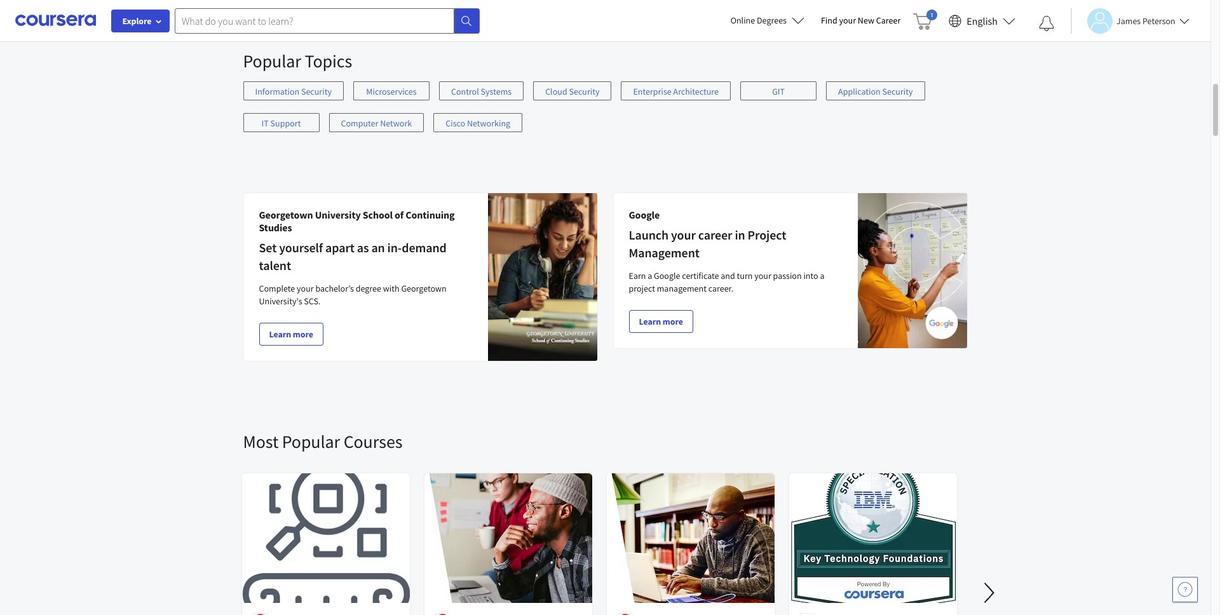 Task type: describe. For each thing, give the bounding box(es) containing it.
2 a from the left
[[820, 270, 825, 282]]

computer network link
[[329, 113, 424, 132]]

set
[[259, 240, 277, 256]]

online degrees
[[731, 15, 787, 26]]

yourself
[[279, 240, 323, 256]]

management
[[629, 245, 700, 261]]

0 vertical spatial popular
[[243, 50, 301, 72]]

scs.
[[304, 296, 321, 307]]

information
[[255, 86, 300, 97]]

most
[[243, 430, 279, 453]]

find your new career
[[821, 15, 901, 26]]

talent
[[259, 258, 291, 273]]

control systems link
[[439, 81, 524, 100]]

find your new career link
[[815, 13, 908, 29]]

cloud security
[[546, 86, 600, 97]]

cisco
[[446, 118, 466, 129]]

1 vertical spatial popular
[[282, 430, 340, 453]]

apart
[[326, 240, 355, 256]]

network
[[380, 118, 412, 129]]

complete your bachelor's degree with georgetown university's scs.
[[259, 283, 447, 307]]

bachelor's
[[316, 283, 354, 294]]

most popular courses carousel element
[[237, 392, 1221, 615]]

networking
[[467, 118, 511, 129]]

google launch your career in project management
[[629, 209, 787, 261]]

support
[[271, 118, 301, 129]]

enterprise architecture
[[634, 86, 719, 97]]

computer network
[[341, 118, 412, 129]]

your inside complete your bachelor's degree with georgetown university's scs.
[[297, 283, 314, 294]]

microservices link
[[353, 81, 430, 100]]

google inside the google launch your career in project management
[[629, 209, 660, 221]]

list inside top rated courses carousel element
[[243, 9, 958, 23]]

cloud security link
[[534, 81, 612, 100]]

next slide image
[[974, 578, 1005, 608]]

earn
[[629, 270, 646, 282]]

control systems
[[451, 86, 512, 97]]

certificate
[[682, 270, 719, 282]]

most popular courses
[[243, 430, 403, 453]]

university
[[315, 209, 361, 221]]

james peterson
[[1117, 15, 1176, 26]]

microservices
[[366, 86, 417, 97]]

explore button
[[111, 10, 170, 32]]

studies
[[259, 221, 292, 234]]

security for cloud security
[[569, 86, 600, 97]]

more for set yourself apart as an in-demand talent
[[293, 329, 313, 340]]

launch
[[629, 227, 669, 243]]

in-
[[388, 240, 402, 256]]

into
[[804, 270, 819, 282]]

james peterson button
[[1071, 8, 1190, 33]]

demand
[[402, 240, 447, 256]]

enterprise
[[634, 86, 672, 97]]

learn more link for set yourself apart as an in-demand talent
[[259, 323, 324, 346]]

your inside earn a google certificate and turn your passion into a project management career.
[[755, 270, 772, 282]]

turn
[[737, 270, 753, 282]]

learn more for launch your career in project management
[[639, 316, 683, 327]]

show notifications image
[[1040, 16, 1055, 31]]

application security link
[[827, 81, 925, 100]]

career
[[699, 227, 733, 243]]

your inside the google launch your career in project management
[[671, 227, 696, 243]]

control
[[451, 86, 479, 97]]

in
[[735, 227, 746, 243]]

application security
[[839, 86, 913, 97]]

new
[[858, 15, 875, 26]]

degrees
[[757, 15, 787, 26]]

learn more link for launch your career in project management
[[629, 310, 694, 333]]

google inside earn a google certificate and turn your passion into a project management career.
[[654, 270, 681, 282]]

architecture
[[674, 86, 719, 97]]

peterson
[[1143, 15, 1176, 26]]



Task type: vqa. For each thing, say whether or not it's contained in the screenshot.
topmost Popular
yes



Task type: locate. For each thing, give the bounding box(es) containing it.
security right application
[[883, 86, 913, 97]]

systems
[[481, 86, 512, 97]]

enterprise architecture link
[[621, 81, 731, 100]]

georgetown inside complete your bachelor's degree with georgetown university's scs.
[[401, 283, 447, 294]]

security down topics
[[301, 86, 332, 97]]

project
[[629, 283, 656, 294]]

it
[[262, 118, 269, 129]]

your inside find your new career link
[[840, 15, 856, 26]]

learn more down university's
[[269, 329, 313, 340]]

as
[[357, 240, 369, 256]]

continuing
[[406, 209, 455, 221]]

1 list from the top
[[243, 9, 958, 23]]

1 horizontal spatial learn more
[[639, 316, 683, 327]]

cisco networking link
[[434, 113, 523, 132]]

it support link
[[243, 113, 319, 132]]

information security
[[255, 86, 332, 97]]

explore
[[122, 15, 152, 27]]

google up "management" in the top right of the page
[[654, 270, 681, 282]]

english
[[967, 14, 998, 27]]

a right earn
[[648, 270, 653, 282]]

0 vertical spatial google
[[629, 209, 660, 221]]

0 horizontal spatial learn more link
[[259, 323, 324, 346]]

popular topics
[[243, 50, 352, 72]]

georgetown university school of continuing studies set yourself apart as an in-demand talent
[[259, 209, 455, 273]]

an
[[372, 240, 385, 256]]

learn more link down project
[[629, 310, 694, 333]]

popular up information
[[243, 50, 301, 72]]

1 vertical spatial list
[[243, 81, 968, 145]]

your right turn
[[755, 270, 772, 282]]

security for information security
[[301, 86, 332, 97]]

What do you want to learn? text field
[[175, 8, 455, 33]]

learn more
[[639, 316, 683, 327], [269, 329, 313, 340]]

more for launch your career in project management
[[663, 316, 683, 327]]

application
[[839, 86, 881, 97]]

1 vertical spatial more
[[293, 329, 313, 340]]

university's
[[259, 296, 302, 307]]

0 vertical spatial learn
[[639, 316, 661, 327]]

set yourself apart as an in-demand talent link
[[259, 240, 447, 273]]

more down "management" in the top right of the page
[[663, 316, 683, 327]]

georgetown inside georgetown university school of continuing studies set yourself apart as an in-demand talent
[[259, 209, 313, 221]]

learn down university's
[[269, 329, 291, 340]]

find
[[821, 15, 838, 26]]

None search field
[[175, 8, 480, 33]]

1 security from the left
[[301, 86, 332, 97]]

1 horizontal spatial learn
[[639, 316, 661, 327]]

learn more link
[[629, 310, 694, 333], [259, 323, 324, 346]]

georgetown
[[259, 209, 313, 221], [401, 283, 447, 294]]

complete
[[259, 283, 295, 294]]

security
[[301, 86, 332, 97], [569, 86, 600, 97], [883, 86, 913, 97]]

popular right 'most'
[[282, 430, 340, 453]]

0 horizontal spatial a
[[648, 270, 653, 282]]

georgetown right with
[[401, 283, 447, 294]]

git
[[773, 86, 785, 97]]

popular
[[243, 50, 301, 72], [282, 430, 340, 453]]

james
[[1117, 15, 1141, 26]]

information security link
[[243, 81, 344, 100]]

learn down project
[[639, 316, 661, 327]]

your
[[840, 15, 856, 26], [671, 227, 696, 243], [755, 270, 772, 282], [297, 283, 314, 294]]

security right cloud
[[569, 86, 600, 97]]

2 security from the left
[[569, 86, 600, 97]]

0 horizontal spatial learn more
[[269, 329, 313, 340]]

1 a from the left
[[648, 270, 653, 282]]

a right into
[[820, 270, 825, 282]]

launch your career in project management link
[[629, 227, 787, 261]]

security for application security
[[883, 86, 913, 97]]

0 vertical spatial learn more
[[639, 316, 683, 327]]

learn more down project
[[639, 316, 683, 327]]

0 horizontal spatial learn
[[269, 329, 291, 340]]

earn a google certificate and turn your passion into a project management career.
[[629, 270, 825, 294]]

1 vertical spatial learn more
[[269, 329, 313, 340]]

more down scs.
[[293, 329, 313, 340]]

career.
[[709, 283, 734, 294]]

0 horizontal spatial georgetown
[[259, 209, 313, 221]]

learn for set yourself apart as an in-demand talent
[[269, 329, 291, 340]]

and
[[721, 270, 735, 282]]

2 list from the top
[[243, 81, 968, 145]]

with
[[383, 283, 400, 294]]

school
[[363, 209, 393, 221]]

computer
[[341, 118, 379, 129]]

0 horizontal spatial more
[[293, 329, 313, 340]]

1 horizontal spatial more
[[663, 316, 683, 327]]

2 horizontal spatial security
[[883, 86, 913, 97]]

0 vertical spatial list
[[243, 9, 958, 23]]

1 vertical spatial learn
[[269, 329, 291, 340]]

courses
[[344, 430, 403, 453]]

cloud
[[546, 86, 568, 97]]

your up scs.
[[297, 283, 314, 294]]

learn for launch your career in project management
[[639, 316, 661, 327]]

a
[[648, 270, 653, 282], [820, 270, 825, 282]]

it support
[[262, 118, 301, 129]]

1 horizontal spatial learn more link
[[629, 310, 694, 333]]

1 horizontal spatial a
[[820, 270, 825, 282]]

topics
[[305, 50, 352, 72]]

degree
[[356, 283, 381, 294]]

of
[[395, 209, 404, 221]]

0 vertical spatial more
[[663, 316, 683, 327]]

1 horizontal spatial security
[[569, 86, 600, 97]]

list
[[243, 9, 958, 23], [243, 81, 968, 145]]

georgetown up yourself
[[259, 209, 313, 221]]

0 horizontal spatial security
[[301, 86, 332, 97]]

management
[[657, 283, 707, 294]]

learn more for set yourself apart as an in-demand talent
[[269, 329, 313, 340]]

online degrees button
[[721, 6, 815, 34]]

top rated courses carousel element
[[237, 0, 1221, 34]]

your up management
[[671, 227, 696, 243]]

list containing information security
[[243, 81, 968, 145]]

0 vertical spatial georgetown
[[259, 209, 313, 221]]

1 vertical spatial google
[[654, 270, 681, 282]]

cisco networking
[[446, 118, 511, 129]]

project
[[748, 227, 787, 243]]

help center image
[[1178, 582, 1193, 598]]

learn more link down university's
[[259, 323, 324, 346]]

3 security from the left
[[883, 86, 913, 97]]

your right the find
[[840, 15, 856, 26]]

online
[[731, 15, 755, 26]]

career
[[877, 15, 901, 26]]

coursera image
[[15, 10, 96, 31]]

1 vertical spatial georgetown
[[401, 283, 447, 294]]

learn
[[639, 316, 661, 327], [269, 329, 291, 340]]

1 horizontal spatial georgetown
[[401, 283, 447, 294]]

passion
[[774, 270, 802, 282]]

english button
[[944, 0, 1021, 41]]

google
[[629, 209, 660, 221], [654, 270, 681, 282]]

shopping cart: 1 item image
[[914, 10, 938, 30]]

git link
[[741, 81, 817, 100]]

google up "launch"
[[629, 209, 660, 221]]



